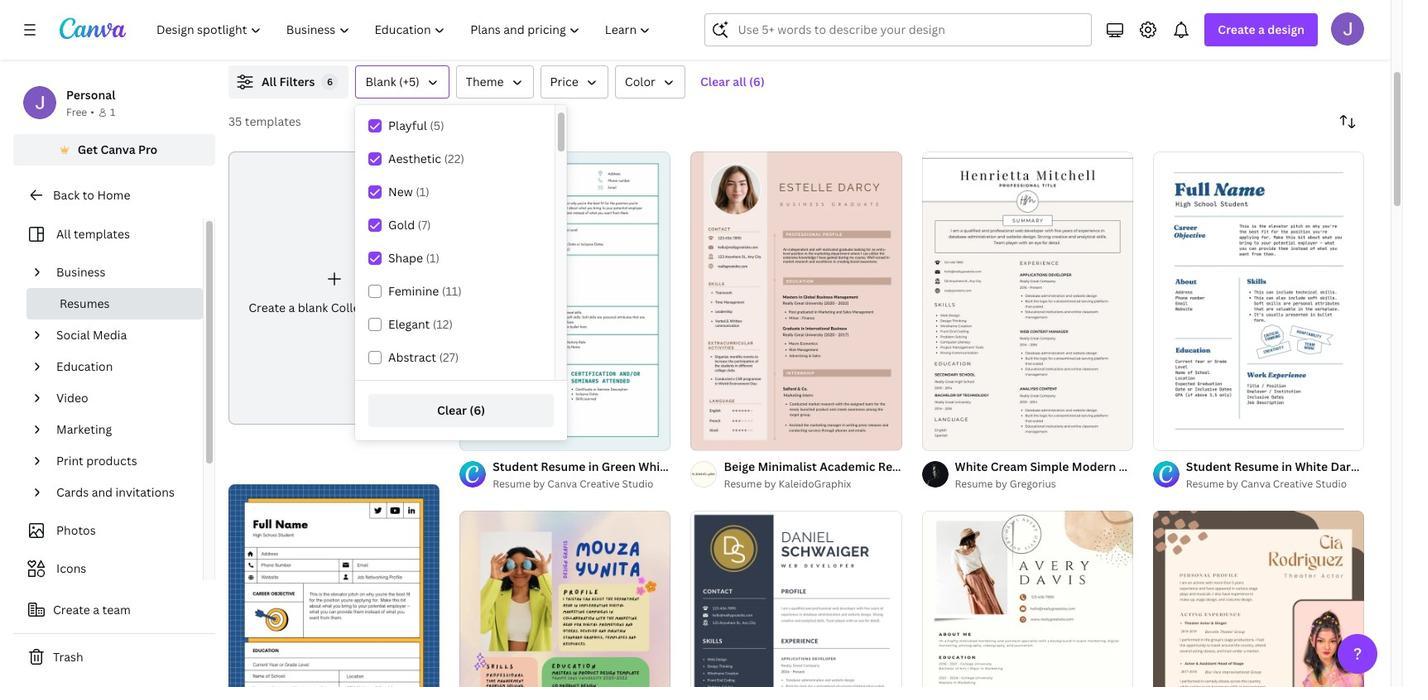 Task type: vqa. For each thing, say whether or not it's contained in the screenshot.
Modern
yes



Task type: describe. For each thing, give the bounding box(es) containing it.
gregorius
[[1010, 477, 1057, 491]]

cream
[[991, 459, 1028, 475]]

beige minimalist academic resume link
[[724, 458, 923, 476]]

filters
[[279, 74, 315, 89]]

style
[[709, 459, 738, 475]]

academic
[[820, 459, 876, 475]]

resumes
[[60, 296, 110, 311]]

by inside 'beige minimalist academic resume resume by kaleidographix'
[[765, 477, 776, 491]]

(22)
[[444, 151, 465, 166]]

all for all filters
[[262, 74, 277, 89]]

shape (1)
[[388, 250, 440, 266]]

lin
[[1389, 459, 1404, 475]]

studio for dark
[[1316, 477, 1347, 491]]

abstract (27)
[[388, 349, 459, 365]]

by for student resume in green white lined style
[[533, 477, 545, 491]]

photos
[[56, 523, 96, 538]]

(12)
[[433, 316, 453, 332]]

personal
[[66, 87, 115, 103]]

pro
[[138, 142, 158, 157]]

all templates link
[[23, 219, 193, 250]]

student resume in green white lined style image
[[460, 152, 671, 450]]

abstract organic resume image
[[922, 511, 1134, 687]]

business link
[[50, 257, 193, 288]]

canva inside button
[[101, 142, 136, 157]]

new
[[388, 184, 413, 200]]

(5)
[[430, 118, 444, 133]]

clear (6) button
[[369, 394, 554, 427]]

design
[[1268, 22, 1305, 37]]

back to home link
[[13, 179, 215, 212]]

top level navigation element
[[146, 13, 665, 46]]

video
[[56, 390, 88, 406]]

gold (7)
[[388, 217, 431, 233]]

white cream simple modern business cv resume link
[[955, 458, 1235, 476]]

2
[[1183, 431, 1188, 443]]

clear all (6) button
[[692, 65, 773, 99]]

0 vertical spatial business
[[56, 264, 106, 280]]

create a blank college resume
[[249, 300, 420, 316]]

a for team
[[93, 602, 99, 618]]

photos link
[[23, 515, 193, 547]]

student resume in white dark blue lined style image
[[1153, 152, 1365, 450]]

35 templates
[[229, 113, 301, 129]]

shape
[[388, 250, 423, 266]]

and
[[92, 484, 113, 500]]

back
[[53, 187, 80, 203]]

college
[[331, 300, 373, 316]]

invitations
[[116, 484, 175, 500]]

create a blank college resume element
[[229, 152, 440, 425]]

by for student resume in white dark blue lin
[[1227, 477, 1239, 491]]

creative for green
[[580, 477, 620, 491]]

get canva pro button
[[13, 134, 215, 166]]

get
[[78, 142, 98, 157]]

canva for student resume in white dark blue lin
[[1241, 477, 1271, 491]]

creative for white
[[1273, 477, 1314, 491]]

cards
[[56, 484, 89, 500]]

team
[[102, 602, 131, 618]]

(11)
[[442, 283, 462, 299]]

education link
[[50, 351, 193, 383]]

gold
[[388, 217, 415, 233]]

all
[[733, 74, 747, 89]]

jacob simon image
[[1332, 12, 1365, 46]]

modern
[[1072, 459, 1117, 475]]

student resume in white dark blue lin link
[[1187, 458, 1404, 476]]

beige minimalist academic resume resume by kaleidographix
[[724, 459, 923, 491]]

•
[[90, 105, 94, 119]]

aesthetic
[[388, 151, 442, 166]]

get canva pro
[[78, 142, 158, 157]]

create a design
[[1218, 22, 1305, 37]]

new (1)
[[388, 184, 430, 200]]

theme button
[[456, 65, 534, 99]]

create a team button
[[13, 594, 215, 627]]

trash link
[[13, 641, 215, 674]]

student resume in white dark blue lin resume by canva creative studio
[[1187, 459, 1404, 491]]

playful (5)
[[388, 118, 444, 133]]

to
[[83, 187, 94, 203]]

cards and invitations link
[[50, 477, 193, 508]]

studio for white
[[622, 477, 654, 491]]

1 horizontal spatial (6)
[[749, 74, 765, 89]]

a for design
[[1259, 22, 1265, 37]]

free
[[66, 105, 87, 119]]

media
[[93, 327, 127, 343]]

colorful pastel minimalist cute note resume image
[[460, 511, 671, 687]]

create a blank college resume link
[[229, 152, 440, 425]]

templates for all templates
[[74, 226, 130, 242]]

lined
[[674, 459, 706, 475]]

elegant
[[388, 316, 430, 332]]

abstract
[[388, 349, 437, 365]]

blank (+5) button
[[356, 65, 449, 99]]

simple
[[1031, 459, 1070, 475]]

in for white
[[1282, 459, 1293, 475]]

print products link
[[50, 446, 193, 477]]

of
[[1172, 431, 1181, 443]]

all filters
[[262, 74, 315, 89]]

green
[[602, 459, 636, 475]]

feminine (11)
[[388, 283, 462, 299]]



Task type: locate. For each thing, give the bounding box(es) containing it.
beige
[[724, 459, 755, 475]]

student resume in green white lined style link
[[493, 458, 738, 476]]

None search field
[[705, 13, 1093, 46]]

all for all templates
[[56, 226, 71, 242]]

canva left pro
[[101, 142, 136, 157]]

0 vertical spatial (6)
[[749, 74, 765, 89]]

0 horizontal spatial create
[[53, 602, 90, 618]]

white inside student resume in white dark blue lin resume by canva creative studio
[[1296, 459, 1328, 475]]

(27)
[[439, 349, 459, 365]]

create left design
[[1218, 22, 1256, 37]]

create
[[1218, 22, 1256, 37], [249, 300, 286, 316], [53, 602, 90, 618]]

1 creative from the left
[[580, 477, 620, 491]]

by down minimalist
[[765, 477, 776, 491]]

a inside 'link'
[[289, 300, 295, 316]]

back to home
[[53, 187, 130, 203]]

1 vertical spatial all
[[56, 226, 71, 242]]

student resume in green white lined style resume by canva creative studio
[[493, 459, 738, 491]]

beige minimalist academic resume image
[[691, 152, 902, 450]]

by down cream
[[996, 477, 1008, 491]]

create left the blank
[[249, 300, 286, 316]]

2 vertical spatial create
[[53, 602, 90, 618]]

canva for student resume in green white lined style
[[548, 477, 577, 491]]

print products
[[56, 453, 137, 469]]

2 horizontal spatial canva
[[1241, 477, 1271, 491]]

white
[[639, 459, 672, 475], [955, 459, 988, 475], [1296, 459, 1328, 475]]

a left the blank
[[289, 300, 295, 316]]

brown nude aesthetic abstract actor art resume image
[[1153, 511, 1365, 687]]

0 vertical spatial clear
[[701, 74, 730, 89]]

4 by from the left
[[1227, 477, 1239, 491]]

create for create a blank college resume
[[249, 300, 286, 316]]

clear
[[701, 74, 730, 89], [437, 402, 467, 418]]

1 horizontal spatial creative
[[1273, 477, 1314, 491]]

video link
[[50, 383, 193, 414]]

1 vertical spatial templates
[[74, 226, 130, 242]]

clear for clear all (6)
[[701, 74, 730, 89]]

create inside dropdown button
[[1218, 22, 1256, 37]]

2 studio from the left
[[1316, 477, 1347, 491]]

canva inside student resume in green white lined style resume by canva creative studio
[[548, 477, 577, 491]]

create inside button
[[53, 602, 90, 618]]

0 horizontal spatial 1
[[110, 105, 115, 119]]

0 horizontal spatial student
[[493, 459, 538, 475]]

in left green
[[589, 459, 599, 475]]

1 resume by canva creative studio link from the left
[[493, 476, 671, 493]]

color button
[[615, 65, 686, 99]]

dark
[[1331, 459, 1358, 475]]

resume by kaleidographix link
[[724, 476, 902, 493]]

student for student resume in white dark blue lin
[[1187, 459, 1232, 475]]

2 resume by canva creative studio link from the left
[[1187, 476, 1365, 493]]

0 horizontal spatial a
[[93, 602, 99, 618]]

student resume in dark blue white yellow lined style image
[[229, 485, 440, 687]]

student inside student resume in green white lined style resume by canva creative studio
[[493, 459, 538, 475]]

(1) right shape
[[426, 250, 440, 266]]

a
[[1259, 22, 1265, 37], [289, 300, 295, 316], [93, 602, 99, 618]]

2 horizontal spatial white
[[1296, 459, 1328, 475]]

1 right •
[[110, 105, 115, 119]]

0 vertical spatial templates
[[245, 113, 301, 129]]

print
[[56, 453, 84, 469]]

1 horizontal spatial create
[[249, 300, 286, 316]]

a left design
[[1259, 22, 1265, 37]]

a inside dropdown button
[[1259, 22, 1265, 37]]

clear down (27)
[[437, 402, 467, 418]]

white cream simple modern business cv resume resume by gregorius
[[955, 459, 1235, 491]]

by inside student resume in green white lined style resume by canva creative studio
[[533, 477, 545, 491]]

1 vertical spatial (6)
[[470, 402, 485, 418]]

a for blank
[[289, 300, 295, 316]]

blank
[[366, 74, 396, 89]]

playful
[[388, 118, 427, 133]]

2 creative from the left
[[1273, 477, 1314, 491]]

by inside student resume in white dark blue lin resume by canva creative studio
[[1227, 477, 1239, 491]]

in inside student resume in green white lined style resume by canva creative studio
[[589, 459, 599, 475]]

canva down student resume in green white lined style link
[[548, 477, 577, 491]]

blank (+5)
[[366, 74, 420, 89]]

1 horizontal spatial white
[[955, 459, 988, 475]]

0 horizontal spatial templates
[[74, 226, 130, 242]]

1 horizontal spatial resume by canva creative studio link
[[1187, 476, 1365, 493]]

1 left of
[[1165, 431, 1170, 443]]

1 horizontal spatial a
[[289, 300, 295, 316]]

6 filter options selected element
[[322, 74, 338, 90]]

1 white from the left
[[639, 459, 672, 475]]

1 vertical spatial (1)
[[426, 250, 440, 266]]

in for green
[[589, 459, 599, 475]]

social media
[[56, 327, 127, 343]]

kaleidographix
[[779, 477, 852, 491]]

student down 2
[[1187, 459, 1232, 475]]

0 horizontal spatial all
[[56, 226, 71, 242]]

elegant (12)
[[388, 316, 453, 332]]

in
[[589, 459, 599, 475], [1282, 459, 1293, 475]]

0 vertical spatial 1
[[110, 105, 115, 119]]

student
[[493, 459, 538, 475], [1187, 459, 1232, 475]]

1 vertical spatial 1
[[1165, 431, 1170, 443]]

marketing link
[[50, 414, 193, 446]]

creative down "student resume in white dark blue lin" link on the right of the page
[[1273, 477, 1314, 491]]

aesthetic (22)
[[388, 151, 465, 166]]

cards and invitations
[[56, 484, 175, 500]]

2 horizontal spatial create
[[1218, 22, 1256, 37]]

2 horizontal spatial a
[[1259, 22, 1265, 37]]

creative inside student resume in white dark blue lin resume by canva creative studio
[[1273, 477, 1314, 491]]

templates
[[245, 113, 301, 129], [74, 226, 130, 242]]

1 in from the left
[[589, 459, 599, 475]]

creative down student resume in green white lined style link
[[580, 477, 620, 491]]

studio inside student resume in green white lined style resume by canva creative studio
[[622, 477, 654, 491]]

a inside button
[[93, 602, 99, 618]]

1 horizontal spatial all
[[262, 74, 277, 89]]

(1) for shape (1)
[[426, 250, 440, 266]]

1 of 2 link
[[1153, 152, 1365, 451]]

gray gold clean cv resume image
[[691, 511, 902, 687]]

0 horizontal spatial clear
[[437, 402, 467, 418]]

(+5)
[[399, 74, 420, 89]]

student inside student resume in white dark blue lin resume by canva creative studio
[[1187, 459, 1232, 475]]

(1) for new (1)
[[416, 184, 430, 200]]

by down "student resume in white dark blue lin" link on the right of the page
[[1227, 477, 1239, 491]]

3 white from the left
[[1296, 459, 1328, 475]]

2 white from the left
[[955, 459, 988, 475]]

0 vertical spatial all
[[262, 74, 277, 89]]

templates down back to home
[[74, 226, 130, 242]]

(1)
[[416, 184, 430, 200], [426, 250, 440, 266]]

0 vertical spatial create
[[1218, 22, 1256, 37]]

by inside the white cream simple modern business cv resume resume by gregorius
[[996, 477, 1008, 491]]

create down icons
[[53, 602, 90, 618]]

a left team
[[93, 602, 99, 618]]

0 horizontal spatial (6)
[[470, 402, 485, 418]]

1 student from the left
[[493, 459, 538, 475]]

creative
[[580, 477, 620, 491], [1273, 477, 1314, 491]]

in left dark
[[1282, 459, 1293, 475]]

2 vertical spatial a
[[93, 602, 99, 618]]

Sort by button
[[1332, 105, 1365, 138]]

resume by canva creative studio link down dark
[[1187, 476, 1365, 493]]

35
[[229, 113, 242, 129]]

(6)
[[749, 74, 765, 89], [470, 402, 485, 418]]

business up resumes
[[56, 264, 106, 280]]

blue
[[1360, 459, 1386, 475]]

Search search field
[[738, 14, 1082, 46]]

3 by from the left
[[996, 477, 1008, 491]]

2 in from the left
[[1282, 459, 1293, 475]]

studio down green
[[622, 477, 654, 491]]

studio inside student resume in white dark blue lin resume by canva creative studio
[[1316, 477, 1347, 491]]

1 for 1
[[110, 105, 115, 119]]

(1) right new
[[416, 184, 430, 200]]

by down student resume in green white lined style link
[[533, 477, 545, 491]]

1 studio from the left
[[622, 477, 654, 491]]

1 vertical spatial clear
[[437, 402, 467, 418]]

1 by from the left
[[533, 477, 545, 491]]

clear all (6)
[[701, 74, 765, 89]]

all left filters on the left
[[262, 74, 277, 89]]

social
[[56, 327, 90, 343]]

resume inside 'link'
[[376, 300, 420, 316]]

create for create a team
[[53, 602, 90, 618]]

price button
[[540, 65, 609, 99]]

1 horizontal spatial student
[[1187, 459, 1232, 475]]

1 vertical spatial a
[[289, 300, 295, 316]]

6
[[327, 75, 333, 88]]

products
[[86, 453, 137, 469]]

resume by canva creative studio link down green
[[493, 476, 671, 493]]

0 vertical spatial a
[[1259, 22, 1265, 37]]

1 of 2
[[1165, 431, 1188, 443]]

clear left all
[[701, 74, 730, 89]]

0 horizontal spatial white
[[639, 459, 672, 475]]

1 vertical spatial create
[[249, 300, 286, 316]]

white left dark
[[1296, 459, 1328, 475]]

1 horizontal spatial business
[[1119, 459, 1169, 475]]

0 horizontal spatial canva
[[101, 142, 136, 157]]

white left cream
[[955, 459, 988, 475]]

1 horizontal spatial 1
[[1165, 431, 1170, 443]]

0 vertical spatial (1)
[[416, 184, 430, 200]]

1 for 1 of 2
[[1165, 431, 1170, 443]]

canva inside student resume in white dark blue lin resume by canva creative studio
[[1241, 477, 1271, 491]]

by for white cream simple modern business cv resume
[[996, 477, 1008, 491]]

home
[[97, 187, 130, 203]]

create a design button
[[1205, 13, 1318, 46]]

college resume templates image
[[1011, 0, 1365, 46]]

by
[[533, 477, 545, 491], [765, 477, 776, 491], [996, 477, 1008, 491], [1227, 477, 1239, 491]]

business inside the white cream simple modern business cv resume resume by gregorius
[[1119, 459, 1169, 475]]

white inside the white cream simple modern business cv resume resume by gregorius
[[955, 459, 988, 475]]

resume by gregorius link
[[955, 476, 1134, 493]]

cv
[[1172, 459, 1188, 475]]

color
[[625, 74, 656, 89]]

clear for clear (6)
[[437, 402, 467, 418]]

white cream simple modern business cv resume image
[[922, 152, 1134, 450]]

white inside student resume in green white lined style resume by canva creative studio
[[639, 459, 672, 475]]

icons
[[56, 561, 86, 576]]

1 horizontal spatial in
[[1282, 459, 1293, 475]]

creative inside student resume in green white lined style resume by canva creative studio
[[580, 477, 620, 491]]

0 horizontal spatial resume by canva creative studio link
[[493, 476, 671, 493]]

resume by canva creative studio link for white
[[1187, 476, 1365, 493]]

student for student resume in green white lined style
[[493, 459, 538, 475]]

0 horizontal spatial creative
[[580, 477, 620, 491]]

resume by canva creative studio link for green
[[493, 476, 671, 493]]

create for create a design
[[1218, 22, 1256, 37]]

resume
[[376, 300, 420, 316], [541, 459, 586, 475], [878, 459, 923, 475], [1191, 459, 1235, 475], [1235, 459, 1279, 475], [493, 477, 531, 491], [724, 477, 762, 491], [955, 477, 993, 491], [1187, 477, 1225, 491]]

templates right 35
[[245, 113, 301, 129]]

social media link
[[50, 320, 193, 351]]

1 horizontal spatial studio
[[1316, 477, 1347, 491]]

icons link
[[23, 553, 193, 585]]

1 horizontal spatial clear
[[701, 74, 730, 89]]

0 horizontal spatial in
[[589, 459, 599, 475]]

0 horizontal spatial business
[[56, 264, 106, 280]]

blank
[[298, 300, 328, 316]]

templates for 35 templates
[[245, 113, 301, 129]]

canva down "student resume in white dark blue lin" link on the right of the page
[[1241, 477, 1271, 491]]

2 student from the left
[[1187, 459, 1232, 475]]

1 horizontal spatial canva
[[548, 477, 577, 491]]

business
[[56, 264, 106, 280], [1119, 459, 1169, 475]]

feminine
[[388, 283, 439, 299]]

white left lined
[[639, 459, 672, 475]]

marketing
[[56, 422, 112, 437]]

all down the back
[[56, 226, 71, 242]]

price
[[550, 74, 579, 89]]

business left cv at the right of the page
[[1119, 459, 1169, 475]]

in inside student resume in white dark blue lin resume by canva creative studio
[[1282, 459, 1293, 475]]

studio down dark
[[1316, 477, 1347, 491]]

1 vertical spatial business
[[1119, 459, 1169, 475]]

student down clear (6) button
[[493, 459, 538, 475]]

1 horizontal spatial templates
[[245, 113, 301, 129]]

minimalist
[[758, 459, 817, 475]]

studio
[[622, 477, 654, 491], [1316, 477, 1347, 491]]

create inside 'link'
[[249, 300, 286, 316]]

free •
[[66, 105, 94, 119]]

2 by from the left
[[765, 477, 776, 491]]

0 horizontal spatial studio
[[622, 477, 654, 491]]



